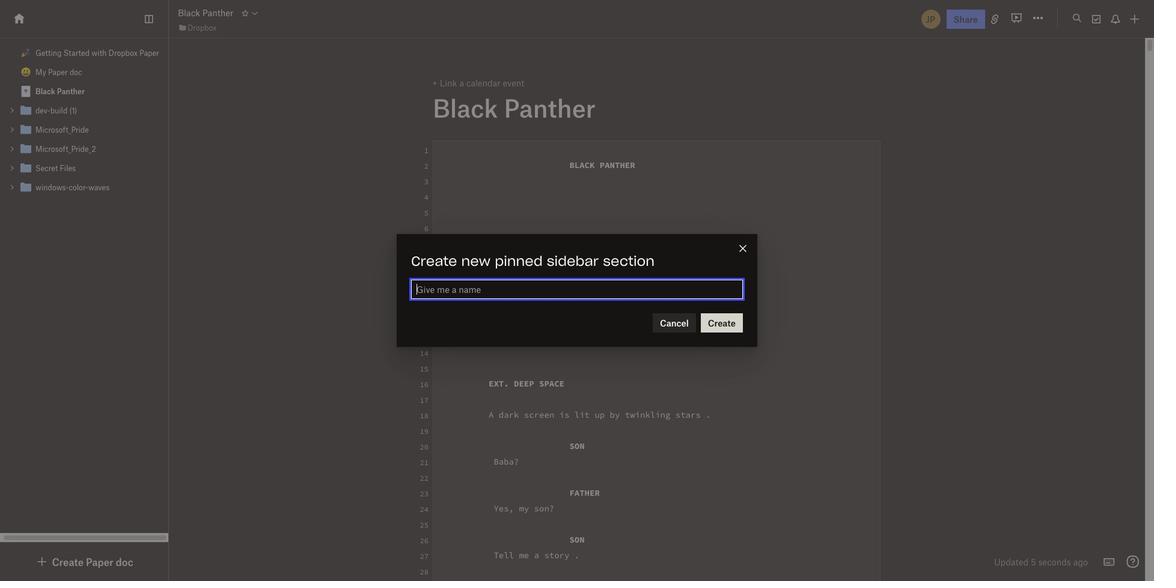 Task type: locate. For each thing, give the bounding box(es) containing it.
son baba?
[[438, 441, 585, 468]]

1 horizontal spatial dropbox
[[188, 23, 217, 32]]

panther
[[202, 7, 233, 18], [57, 87, 85, 96], [504, 93, 596, 123]]

create left "new"
[[411, 255, 457, 269]]

dropbox link
[[178, 22, 217, 34]]

son down 'a dark screen is lit up by twinkling stars .'
[[569, 441, 585, 452]]

panther up dropbox link
[[202, 7, 233, 18]]

. right story
[[575, 551, 580, 561]]

1 vertical spatial dropbox
[[109, 48, 138, 58]]

pinned
[[495, 255, 543, 269]]

create right dig image
[[52, 557, 84, 569]]

black panther
[[178, 7, 233, 18], [35, 87, 85, 96], [433, 93, 596, 123]]

paper
[[139, 48, 159, 58], [48, 67, 68, 77], [86, 557, 113, 569]]

black panther link up dropbox link
[[178, 6, 233, 19]]

son
[[569, 441, 585, 452], [569, 535, 585, 546]]

dark
[[499, 410, 519, 421]]

joe
[[600, 269, 615, 280]]

doc inside create paper doc popup button
[[116, 557, 133, 569]]

0 vertical spatial doc
[[70, 67, 82, 77]]

baba?
[[494, 457, 519, 468]]

create for create new pinned sidebar section
[[411, 255, 457, 269]]

0 vertical spatial create
[[411, 255, 457, 269]]

son inside son tell me a story .
[[569, 535, 585, 546]]

. right stars
[[706, 410, 711, 421]]

1 vertical spatial .
[[575, 551, 580, 561]]

2 horizontal spatial paper
[[139, 48, 159, 58]]

black panther
[[438, 160, 635, 171]]

grinning face with big eyes image
[[21, 67, 31, 77]]

1 horizontal spatial paper
[[86, 557, 113, 569]]

panther down "my paper doc"
[[57, 87, 85, 96]]

paper right dig image
[[86, 557, 113, 569]]

my
[[35, 67, 46, 77]]

2 vertical spatial paper
[[86, 557, 113, 569]]

ext.
[[489, 379, 509, 390]]

1 horizontal spatial doc
[[116, 557, 133, 569]]

my
[[519, 504, 529, 515]]

son inside the "son baba?"
[[569, 441, 585, 452]]

jp button
[[920, 8, 942, 30]]

0 horizontal spatial black
[[35, 87, 55, 96]]

1 vertical spatial black panther link
[[0, 82, 168, 101]]

started
[[64, 48, 90, 58]]

0 vertical spatial paper
[[139, 48, 159, 58]]

is
[[559, 410, 570, 421]]

2 horizontal spatial black panther
[[433, 93, 596, 123]]

1 horizontal spatial black panther link
[[178, 6, 233, 19]]

4 list item from the top
[[0, 159, 168, 178]]

create
[[411, 255, 457, 269], [52, 557, 84, 569]]

0 horizontal spatial doc
[[70, 67, 82, 77]]

getting started with dropbox paper link
[[0, 43, 168, 63]]

5 list item from the top
[[0, 178, 168, 197]]

0 horizontal spatial panther
[[57, 87, 85, 96]]

list item
[[0, 101, 168, 120], [0, 120, 168, 139], [0, 139, 168, 159], [0, 159, 168, 178], [0, 178, 168, 197]]

0 vertical spatial son
[[569, 441, 585, 452]]

1 list item from the top
[[0, 101, 168, 120]]

doc inside my paper doc link
[[70, 67, 82, 77]]

black panther link down "my paper doc"
[[0, 82, 168, 101]]

0 vertical spatial .
[[706, 410, 711, 421]]

cancel button
[[653, 314, 696, 333]]

0 horizontal spatial create
[[52, 557, 84, 569]]

son up story
[[569, 535, 585, 546]]

dropbox
[[188, 23, 217, 32], [109, 48, 138, 58]]

yes,
[[494, 504, 514, 515]]

1 horizontal spatial .
[[706, 410, 711, 421]]

create paper doc button
[[35, 555, 133, 570]]

twinkling
[[625, 410, 670, 421]]

1 son from the top
[[569, 441, 585, 452]]

black panther link
[[178, 6, 233, 19], [0, 82, 168, 101]]

black inside / contents list
[[35, 87, 55, 96]]

1 horizontal spatial panther
[[202, 7, 233, 18]]

3 list item from the top
[[0, 139, 168, 159]]

new
[[461, 255, 491, 269]]

0 horizontal spatial black panther link
[[0, 82, 168, 101]]

a
[[534, 551, 539, 561]]

getting
[[35, 48, 62, 58]]

.
[[706, 410, 711, 421], [575, 551, 580, 561]]

0 horizontal spatial black panther
[[35, 87, 85, 96]]

son?
[[534, 504, 554, 515]]

0 horizontal spatial dropbox
[[109, 48, 138, 58]]

ryan
[[524, 269, 544, 280]]

share button
[[946, 9, 985, 29]]

2 son from the top
[[569, 535, 585, 546]]

share
[[954, 14, 978, 24]]

0 horizontal spatial .
[[575, 551, 580, 561]]

paper inside 'link'
[[139, 48, 159, 58]]

panther up black panther
[[504, 93, 596, 123]]

son for son tell me a story .
[[569, 535, 585, 546]]

0 horizontal spatial paper
[[48, 67, 68, 77]]

paper right my
[[48, 67, 68, 77]]

0 vertical spatial dropbox
[[188, 23, 217, 32]]

doc
[[70, 67, 82, 77], [116, 557, 133, 569]]

1 vertical spatial paper
[[48, 67, 68, 77]]

lit
[[575, 410, 590, 421]]

create inside popup button
[[52, 557, 84, 569]]

paper right 'with'
[[139, 48, 159, 58]]

1 vertical spatial son
[[569, 535, 585, 546]]

black
[[178, 7, 200, 18], [35, 87, 55, 96], [433, 93, 498, 123]]

section
[[603, 255, 655, 269]]

1 vertical spatial doc
[[116, 557, 133, 569]]

paper inside popup button
[[86, 557, 113, 569]]

1 vertical spatial create
[[52, 557, 84, 569]]

1 horizontal spatial create
[[411, 255, 457, 269]]

party popper image
[[21, 48, 31, 58]]

son for son baba?
[[569, 441, 585, 452]]

2 horizontal spatial panther
[[504, 93, 596, 123]]

father
[[569, 488, 600, 499]]



Task type: describe. For each thing, give the bounding box(es) containing it.
doc for my paper doc
[[70, 67, 82, 77]]

panther
[[600, 160, 635, 171]]

robert
[[620, 269, 650, 280]]

dropbox inside 'link'
[[109, 48, 138, 58]]

0 vertical spatial black panther link
[[178, 6, 233, 19]]

&
[[590, 269, 595, 280]]

panther inside / contents list
[[57, 87, 85, 96]]

template content image
[[19, 84, 33, 99]]

jp
[[926, 14, 935, 24]]

ryan coogler & joe robert cole
[[438, 269, 676, 280]]

ext. deep space
[[438, 379, 564, 390]]

black panther inside / contents list
[[35, 87, 85, 96]]

create new pinned sidebar section
[[411, 255, 655, 269]]

cole
[[655, 269, 676, 280]]

create paper doc
[[52, 557, 133, 569]]

tell
[[494, 551, 514, 561]]

updated
[[994, 557, 1029, 568]]

up
[[595, 410, 605, 421]]

dig image
[[35, 555, 50, 570]]

me
[[519, 551, 529, 561]]

stars
[[676, 410, 701, 421]]

coogler
[[549, 269, 585, 280]]

1 horizontal spatial black panther
[[178, 7, 233, 18]]

son tell me a story .
[[438, 535, 585, 561]]

doc for create paper doc
[[116, 557, 133, 569]]

updated 5 seconds ago
[[994, 557, 1088, 568]]

deep
[[514, 379, 534, 390]]

Give me a name text field
[[412, 281, 742, 299]]

screen
[[524, 410, 554, 421]]

cancel
[[660, 318, 689, 329]]

seconds
[[1038, 557, 1071, 568]]

father yes, my son?
[[438, 488, 600, 515]]

story
[[544, 551, 570, 561]]

. inside son tell me a story .
[[575, 551, 580, 561]]

black
[[569, 160, 595, 171]]

getting started with dropbox paper
[[35, 48, 159, 58]]

/ contents list
[[0, 43, 168, 197]]

with
[[92, 48, 107, 58]]

2 list item from the top
[[0, 120, 168, 139]]

2 horizontal spatial black
[[433, 93, 498, 123]]

space
[[539, 379, 564, 390]]

5
[[1031, 557, 1036, 568]]

my paper doc link
[[0, 63, 168, 82]]

a
[[489, 410, 494, 421]]

my paper doc
[[35, 67, 82, 77]]

by
[[610, 410, 620, 421]]

sidebar
[[547, 255, 599, 269]]

1 horizontal spatial black
[[178, 7, 200, 18]]

ago
[[1073, 557, 1088, 568]]

create for create paper doc
[[52, 557, 84, 569]]

paper for my paper doc
[[48, 67, 68, 77]]

paper for create paper doc
[[86, 557, 113, 569]]

a dark screen is lit up by twinkling stars .
[[438, 410, 711, 421]]



Task type: vqa. For each thing, say whether or not it's contained in the screenshot.
middle to
no



